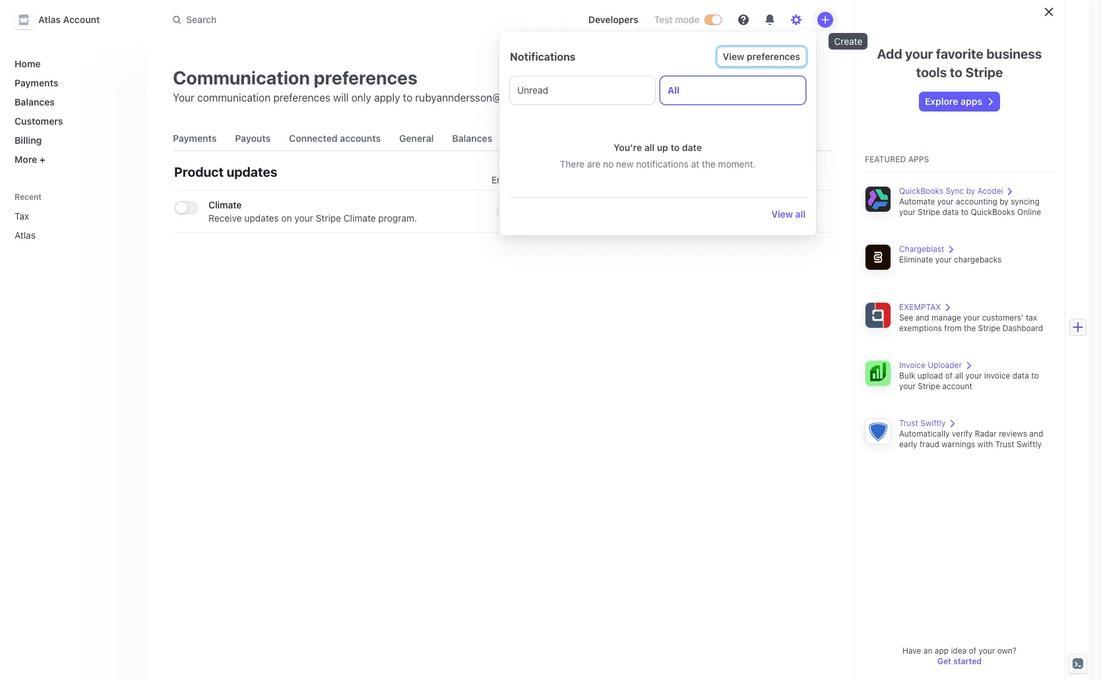 Task type: locate. For each thing, give the bounding box(es) containing it.
0 horizontal spatial product
[[174, 164, 224, 179]]

1 horizontal spatial view
[[771, 208, 793, 220]]

1 pin to navigation image from the top
[[124, 211, 135, 221]]

tax
[[1026, 313, 1037, 323]]

billing
[[15, 135, 42, 146]]

trust inside "automatically verify radar reviews and early fraud warnings with trust swiftly"
[[995, 439, 1014, 449]]

clear history image
[[124, 193, 132, 201]]

atlas account
[[38, 14, 100, 25]]

quickbooks down accounting
[[971, 207, 1015, 217]]

and inside "automatically verify radar reviews and early fraud warnings with trust swiftly"
[[1029, 429, 1043, 439]]

pin to navigation image
[[124, 211, 135, 221], [124, 230, 135, 240]]

1 horizontal spatial climate
[[344, 212, 376, 224]]

stripe
[[965, 65, 1003, 80], [918, 207, 940, 217], [316, 212, 341, 224], [978, 323, 1000, 333], [918, 381, 940, 391]]

your down automate
[[899, 207, 916, 217]]

preferences
[[747, 51, 800, 62], [314, 67, 418, 88], [273, 92, 331, 104]]

0 vertical spatial view
[[723, 51, 744, 62]]

product up notifications
[[626, 133, 661, 144]]

1 horizontal spatial product updates
[[626, 133, 700, 144]]

trust swiftly
[[899, 418, 946, 428]]

and inside see and manage your customers' tax exemptions from the stripe dashboard
[[916, 313, 929, 323]]

2 pin to navigation image from the top
[[124, 230, 135, 240]]

eliminate
[[899, 255, 933, 265]]

atlas
[[38, 14, 61, 25], [15, 230, 36, 241]]

tab list
[[510, 77, 806, 104], [168, 127, 833, 151]]

1 horizontal spatial product
[[626, 133, 661, 144]]

0 vertical spatial balances link
[[9, 91, 136, 113]]

to down accounting
[[961, 207, 969, 217]]

notifications
[[510, 51, 576, 63]]

your right on
[[294, 212, 313, 224]]

and up exemptions
[[916, 313, 929, 323]]

preferences left 'will'
[[273, 92, 331, 104]]

your up tools
[[905, 46, 933, 61]]

0 vertical spatial climate
[[208, 199, 242, 210]]

to
[[950, 65, 963, 80], [403, 92, 413, 104], [588, 92, 598, 104], [671, 142, 680, 153], [961, 207, 969, 217], [1031, 371, 1039, 381]]

invoice uploader image
[[865, 360, 891, 387]]

to right 'apply'
[[403, 92, 413, 104]]

1 vertical spatial balances
[[452, 133, 492, 144]]

quickbooks up automate
[[899, 186, 944, 196]]

1 horizontal spatial balances link
[[447, 127, 498, 150]]

0 horizontal spatial by
[[966, 186, 975, 196]]

1 vertical spatial by
[[1000, 197, 1009, 207]]

moment.
[[718, 158, 756, 170]]

there
[[560, 158, 585, 170]]

your down bulk on the bottom right
[[899, 381, 916, 391]]

Search search field
[[165, 8, 537, 32]]

atlas down tax
[[15, 230, 36, 241]]

1 horizontal spatial atlas
[[38, 14, 61, 25]]

1 vertical spatial quickbooks
[[971, 207, 1015, 217]]

warnings
[[942, 439, 975, 449]]

quickbooks sync by acodei
[[899, 186, 1003, 196]]

stripe down customers'
[[978, 323, 1000, 333]]

0 horizontal spatial quickbooks
[[899, 186, 944, 196]]

receive
[[208, 212, 242, 224]]

connected accounts link
[[284, 127, 386, 150]]

your right manage
[[963, 313, 980, 323]]

stripe down automate
[[918, 207, 940, 217]]

1 horizontal spatial data
[[1013, 371, 1029, 381]]

featured apps
[[865, 154, 929, 164]]

0 horizontal spatial data
[[942, 207, 959, 217]]

to down favorite at the top right of page
[[950, 65, 963, 80]]

climate left program.
[[344, 212, 376, 224]]

1 vertical spatial view
[[771, 208, 793, 220]]

1 horizontal spatial and
[[1029, 429, 1043, 439]]

1 horizontal spatial the
[[964, 323, 976, 333]]

to inside bulk upload of all your invoice data to your stripe account
[[1031, 371, 1039, 381]]

see and manage your customers' tax exemptions from the stripe dashboard
[[899, 313, 1043, 333]]

0 horizontal spatial of
[[945, 371, 953, 381]]

stripe down favorite at the top right of page
[[965, 65, 1003, 80]]

1 vertical spatial atlas
[[15, 230, 36, 241]]

you're
[[614, 142, 642, 153]]

1 vertical spatial preferences
[[314, 67, 418, 88]]

2 vertical spatial updates
[[244, 212, 279, 224]]

trust up automatically
[[899, 418, 918, 428]]

accounting
[[956, 197, 997, 207]]

to right apply on the top of the page
[[588, 92, 598, 104]]

2 vertical spatial preferences
[[273, 92, 331, 104]]

0 horizontal spatial atlas
[[15, 230, 36, 241]]

payments link down the your
[[168, 127, 222, 150]]

0 vertical spatial and
[[916, 313, 929, 323]]

1 vertical spatial updates
[[227, 164, 277, 179]]

home link
[[9, 53, 136, 75]]

and right reviews
[[1029, 429, 1043, 439]]

0 horizontal spatial view
[[723, 51, 744, 62]]

all button
[[660, 77, 806, 104]]

to right up
[[671, 142, 680, 153]]

have
[[903, 646, 921, 656]]

Search text field
[[165, 8, 537, 32]]

help image
[[738, 15, 748, 25]]

home
[[15, 58, 41, 69]]

all
[[601, 92, 612, 104], [644, 142, 655, 153], [795, 208, 806, 220], [955, 371, 963, 381]]

your inside see and manage your customers' tax exemptions from the stripe dashboard
[[963, 313, 980, 323]]

stripe down upload
[[918, 381, 940, 391]]

1 vertical spatial trust
[[995, 439, 1014, 449]]

preferences up only
[[314, 67, 418, 88]]

quickbooks
[[899, 186, 944, 196], [971, 207, 1015, 217]]

1 vertical spatial the
[[964, 323, 976, 333]]

payments down the your
[[173, 133, 217, 144]]

data right 'invoice'
[[1013, 371, 1029, 381]]

view for view preferences
[[723, 51, 744, 62]]

add your favorite business tools to stripe
[[877, 46, 1042, 80]]

0 horizontal spatial payments
[[15, 77, 58, 88]]

accounts
[[340, 133, 381, 144]]

by up accounting
[[966, 186, 975, 196]]

tab list up product updates link
[[510, 77, 806, 104]]

updates left on
[[244, 212, 279, 224]]

0 vertical spatial of
[[945, 371, 953, 381]]

1 horizontal spatial payments link
[[168, 127, 222, 150]]

trust down reviews
[[995, 439, 1014, 449]]

preferences down settings icon
[[747, 51, 800, 62]]

tab list up email on the top
[[168, 127, 833, 151]]

0 vertical spatial tab list
[[510, 77, 806, 104]]

your inside climate receive updates on your stripe climate program.
[[294, 212, 313, 224]]

of inside have an app idea of your own? get started
[[969, 646, 976, 656]]

1 vertical spatial tab list
[[168, 127, 833, 151]]

product
[[626, 133, 661, 144], [174, 164, 224, 179]]

atlas account button
[[15, 11, 113, 29]]

of down the uploader
[[945, 371, 953, 381]]

0 vertical spatial data
[[942, 207, 959, 217]]

1 horizontal spatial payments
[[173, 133, 217, 144]]

0 vertical spatial preferences
[[747, 51, 800, 62]]

1 vertical spatial and
[[1029, 429, 1043, 439]]

1 horizontal spatial by
[[1000, 197, 1009, 207]]

product up receive
[[174, 164, 224, 179]]

0 vertical spatial pin to navigation image
[[124, 211, 135, 221]]

balances link down 'home' link
[[9, 91, 136, 113]]

apply
[[557, 92, 586, 104]]

1 horizontal spatial trust
[[995, 439, 1014, 449]]

swiftly up automatically
[[921, 418, 946, 428]]

stripe inside climate receive updates on your stripe climate program.
[[316, 212, 341, 224]]

climate up receive
[[208, 199, 242, 210]]

data
[[942, 207, 959, 217], [1013, 371, 1029, 381]]

0 vertical spatial the
[[702, 158, 716, 170]]

no
[[603, 158, 614, 170]]

1 vertical spatial pin to navigation image
[[124, 230, 135, 240]]

customers link
[[9, 110, 136, 132]]

0 vertical spatial swiftly
[[921, 418, 946, 428]]

1 vertical spatial data
[[1013, 371, 1029, 381]]

your down chargeblast
[[935, 255, 952, 265]]

of up started
[[969, 646, 976, 656]]

the inside "you're all up to date there are no new notifications at the moment."
[[702, 158, 716, 170]]

climate
[[208, 199, 242, 210], [344, 212, 376, 224]]

swiftly
[[921, 418, 946, 428], [1017, 439, 1042, 449]]

trust
[[899, 418, 918, 428], [995, 439, 1014, 449]]

to inside automate your accounting by syncing your stripe data to quickbooks online
[[961, 207, 969, 217]]

preferences for communication
[[314, 67, 418, 88]]

atlas link
[[9, 224, 117, 246]]

see
[[899, 313, 913, 323]]

balances inside core navigation links element
[[15, 96, 55, 108]]

view for view all
[[771, 208, 793, 220]]

manage
[[932, 313, 961, 323]]

0 vertical spatial payments
[[15, 77, 58, 88]]

1 horizontal spatial quickbooks
[[971, 207, 1015, 217]]

the right at
[[702, 158, 716, 170]]

0 horizontal spatial climate
[[208, 199, 242, 210]]

1 horizontal spatial balances
[[452, 133, 492, 144]]

0 horizontal spatial and
[[916, 313, 929, 323]]

exemptions
[[899, 323, 942, 333]]

stripe inside 'add your favorite business tools to stripe'
[[965, 65, 1003, 80]]

the right from
[[964, 323, 976, 333]]

new
[[616, 158, 634, 170]]

app
[[935, 646, 949, 656]]

0 vertical spatial payments link
[[9, 72, 136, 94]]

1 vertical spatial product
[[174, 164, 224, 179]]

atlas inside button
[[38, 14, 61, 25]]

atlas inside recent element
[[15, 230, 36, 241]]

early
[[899, 439, 917, 449]]

tab list containing payments
[[168, 127, 833, 151]]

developers
[[588, 14, 638, 25]]

mode
[[675, 14, 700, 25]]

atlas for atlas
[[15, 230, 36, 241]]

your
[[905, 46, 933, 61], [937, 197, 954, 207], [899, 207, 916, 217], [294, 212, 313, 224], [935, 255, 952, 265], [963, 313, 980, 323], [966, 371, 982, 381], [899, 381, 916, 391], [979, 646, 995, 656]]

balances up customers at the top of the page
[[15, 96, 55, 108]]

product updates up notifications
[[626, 133, 700, 144]]

payments down home
[[15, 77, 58, 88]]

1 vertical spatial swiftly
[[1017, 439, 1042, 449]]

only
[[351, 92, 371, 104]]

product updates link
[[621, 127, 705, 150]]

from
[[944, 323, 962, 333]]

0 horizontal spatial balances
[[15, 96, 55, 108]]

test
[[654, 14, 673, 25]]

stripe right on
[[316, 212, 341, 224]]

0 vertical spatial product updates
[[626, 133, 700, 144]]

0 horizontal spatial trust
[[899, 418, 918, 428]]

0 horizontal spatial payments link
[[9, 72, 136, 94]]

updates up at
[[664, 133, 700, 144]]

0 vertical spatial atlas
[[38, 14, 61, 25]]

communication
[[197, 92, 271, 104]]

your inside 'add your favorite business tools to stripe'
[[905, 46, 933, 61]]

accounts.
[[615, 92, 664, 104]]

0 vertical spatial balances
[[15, 96, 55, 108]]

0 horizontal spatial the
[[702, 158, 716, 170]]

atlas left account
[[38, 14, 61, 25]]

1 vertical spatial of
[[969, 646, 976, 656]]

add
[[877, 46, 902, 61]]

to right 'invoice'
[[1031, 371, 1039, 381]]

balances link
[[9, 91, 136, 113], [447, 127, 498, 150]]

0 horizontal spatial swiftly
[[921, 418, 946, 428]]

product updates down payouts link
[[174, 164, 277, 179]]

your left own?
[[979, 646, 995, 656]]

1 horizontal spatial swiftly
[[1017, 439, 1042, 449]]

data down quickbooks sync by acodei
[[942, 207, 959, 217]]

1 vertical spatial product updates
[[174, 164, 277, 179]]

notifications
[[636, 158, 689, 170]]

more +
[[15, 154, 46, 165]]

own?
[[997, 646, 1017, 656]]

by down the acodei
[[1000, 197, 1009, 207]]

1 horizontal spatial of
[[969, 646, 976, 656]]

swiftly down reviews
[[1017, 439, 1042, 449]]

payments
[[15, 77, 58, 88], [173, 133, 217, 144]]

0 vertical spatial product
[[626, 133, 661, 144]]

0 horizontal spatial product updates
[[174, 164, 277, 179]]

balances link down rubyanndersson@gmail.com.
[[447, 127, 498, 150]]

balances down rubyanndersson@gmail.com.
[[452, 133, 492, 144]]

updates down payouts link
[[227, 164, 277, 179]]

payments link up 'customers' link
[[9, 72, 136, 94]]

quickbooks inside automate your accounting by syncing your stripe data to quickbooks online
[[971, 207, 1015, 217]]



Task type: describe. For each thing, give the bounding box(es) containing it.
general
[[399, 133, 434, 144]]

0 vertical spatial quickbooks
[[899, 186, 944, 196]]

stripe inside see and manage your customers' tax exemptions from the stripe dashboard
[[978, 323, 1000, 333]]

1 vertical spatial payments
[[173, 133, 217, 144]]

payouts link
[[230, 127, 276, 150]]

with
[[978, 439, 993, 449]]

bulk
[[899, 371, 915, 381]]

invoice
[[899, 360, 926, 370]]

communication
[[173, 67, 310, 88]]

bulk upload of all your invoice data to your stripe account
[[899, 371, 1039, 391]]

tab list containing unread
[[510, 77, 806, 104]]

updates inside climate receive updates on your stripe climate program.
[[244, 212, 279, 224]]

0 vertical spatial updates
[[664, 133, 700, 144]]

billing link
[[9, 129, 136, 151]]

create tooltip
[[829, 33, 868, 49]]

automate your accounting by syncing your stripe data to quickbooks online
[[899, 197, 1041, 217]]

customers
[[15, 115, 63, 127]]

core navigation links element
[[9, 53, 136, 170]]

program.
[[378, 212, 417, 224]]

your up account
[[966, 371, 982, 381]]

have an app idea of your own? get started
[[903, 646, 1017, 666]]

dashboard
[[1003, 323, 1043, 333]]

view all
[[771, 208, 806, 220]]

trust swiftly image
[[865, 418, 891, 445]]

invoice
[[984, 371, 1010, 381]]

account
[[942, 381, 972, 391]]

tax link
[[9, 205, 117, 227]]

get started link
[[938, 656, 982, 666]]

all inside communication preferences your communication preferences will only apply to rubyanndersson@gmail.com. apply to all accounts.
[[601, 92, 612, 104]]

your inside have an app idea of your own? get started
[[979, 646, 995, 656]]

acodei
[[978, 186, 1003, 196]]

view all link
[[771, 208, 806, 220]]

sync
[[946, 186, 964, 196]]

preferences for view
[[747, 51, 800, 62]]

exemptax
[[899, 302, 941, 312]]

1 vertical spatial balances link
[[447, 127, 498, 150]]

syncing
[[1011, 197, 1040, 207]]

data inside bulk upload of all your invoice data to your stripe account
[[1013, 371, 1029, 381]]

0 vertical spatial by
[[966, 186, 975, 196]]

+
[[40, 154, 46, 165]]

automatically
[[899, 429, 950, 439]]

account
[[63, 14, 100, 25]]

all inside bulk upload of all your invoice data to your stripe account
[[955, 371, 963, 381]]

automatically verify radar reviews and early fraud warnings with trust swiftly
[[899, 429, 1043, 449]]

uploader
[[928, 360, 962, 370]]

1 vertical spatial climate
[[344, 212, 376, 224]]

by inside automate your accounting by syncing your stripe data to quickbooks online
[[1000, 197, 1009, 207]]

stripe inside automate your accounting by syncing your stripe data to quickbooks online
[[918, 207, 940, 217]]

recent element
[[1, 205, 146, 246]]

quickbooks sync by acodei image
[[865, 186, 891, 212]]

payments inside core navigation links element
[[15, 77, 58, 88]]

featured
[[865, 154, 906, 164]]

tools
[[916, 65, 947, 80]]

all inside "you're all up to date there are no new notifications at the moment."
[[644, 142, 655, 153]]

online
[[1017, 207, 1041, 217]]

apps
[[961, 96, 982, 107]]

unread button
[[510, 77, 655, 104]]

your
[[173, 92, 194, 104]]

developers link
[[583, 9, 644, 30]]

more
[[15, 154, 37, 165]]

explore apps
[[925, 96, 982, 107]]

apply to all accounts. button
[[557, 92, 664, 104]]

chargebacks
[[954, 255, 1002, 265]]

settings image
[[791, 15, 801, 25]]

stripe inside bulk upload of all your invoice data to your stripe account
[[918, 381, 940, 391]]

an
[[923, 646, 932, 656]]

up
[[657, 142, 668, 153]]

pin to navigation image for tax
[[124, 211, 135, 221]]

explore
[[925, 96, 958, 107]]

payouts
[[235, 133, 271, 144]]

all
[[668, 84, 680, 96]]

idea
[[951, 646, 967, 656]]

at
[[691, 158, 699, 170]]

automate
[[899, 197, 935, 207]]

date
[[682, 142, 702, 153]]

apps
[[908, 154, 929, 164]]

view preferences link
[[718, 48, 806, 66]]

atlas for atlas account
[[38, 14, 61, 25]]

view preferences
[[723, 51, 800, 62]]

chargeblast
[[899, 244, 944, 254]]

swiftly inside "automatically verify radar reviews and early fraud warnings with trust swiftly"
[[1017, 439, 1042, 449]]

pin to navigation image for atlas
[[124, 230, 135, 240]]

climate receive updates on your stripe climate program.
[[208, 199, 417, 224]]

connected
[[289, 133, 338, 144]]

invoice uploader
[[899, 360, 962, 370]]

1 vertical spatial payments link
[[168, 127, 222, 150]]

0 vertical spatial trust
[[899, 418, 918, 428]]

data inside automate your accounting by syncing your stripe data to quickbooks online
[[942, 207, 959, 217]]

of inside bulk upload of all your invoice data to your stripe account
[[945, 371, 953, 381]]

0 horizontal spatial balances link
[[9, 91, 136, 113]]

reviews
[[999, 429, 1027, 439]]

radar
[[975, 429, 997, 439]]

tax
[[15, 210, 29, 222]]

your down quickbooks sync by acodei
[[937, 197, 954, 207]]

to inside "you're all up to date there are no new notifications at the moment."
[[671, 142, 680, 153]]

connected accounts
[[289, 133, 381, 144]]

chargeblast image
[[865, 244, 891, 271]]

started
[[953, 656, 982, 666]]

search
[[186, 14, 216, 25]]

explore apps link
[[920, 92, 1000, 111]]

to inside 'add your favorite business tools to stripe'
[[950, 65, 963, 80]]

recent navigation links element
[[1, 186, 146, 246]]

create
[[834, 35, 863, 47]]

recent
[[15, 192, 42, 202]]

on
[[281, 212, 292, 224]]

email
[[491, 174, 514, 185]]

general link
[[394, 127, 439, 150]]

communication preferences your communication preferences will only apply to rubyanndersson@gmail.com. apply to all accounts.
[[173, 67, 664, 104]]

the inside see and manage your customers' tax exemptions from the stripe dashboard
[[964, 323, 976, 333]]

favorite
[[936, 46, 984, 61]]

unread
[[517, 84, 548, 96]]

test mode
[[654, 14, 700, 25]]

apply
[[374, 92, 400, 104]]

eliminate your chargebacks
[[899, 255, 1002, 265]]

verify
[[952, 429, 973, 439]]

exemptax image
[[865, 302, 891, 329]]



Task type: vqa. For each thing, say whether or not it's contained in the screenshot.
the top tab list
yes



